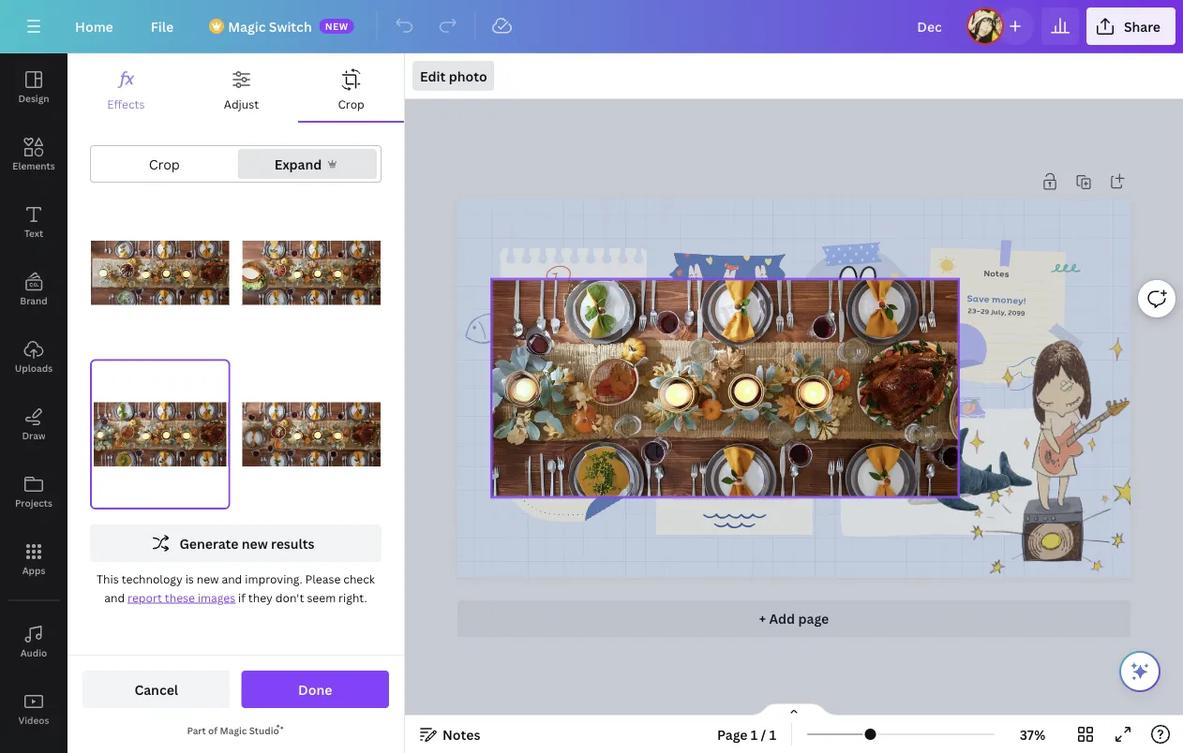 Task type: vqa. For each thing, say whether or not it's contained in the screenshot.
"Jeremy Miller" image
no



Task type: locate. For each thing, give the bounding box(es) containing it.
dec up we
[[546, 268, 601, 301]]

0 vertical spatial 29
[[980, 306, 989, 317]]

do
[[724, 334, 735, 347]]

dec inside the submit design rent due dec 1, this friday
[[712, 417, 723, 426]]

crop up expand button
[[338, 96, 364, 112]]

/
[[761, 726, 766, 744]]

0 horizontal spatial to
[[538, 468, 551, 486]]

adjust
[[224, 96, 259, 112]]

0 vertical spatial notes
[[984, 267, 1010, 280]]

submit design rent due dec 1, this friday
[[682, 400, 764, 426]]

29 left july,
[[980, 306, 989, 317]]

16
[[520, 354, 526, 362]]

audio button
[[0, 608, 67, 676]]

1 horizontal spatial notes
[[984, 267, 1010, 280]]

0 horizontal spatial 1
[[623, 315, 626, 323]]

26
[[570, 367, 577, 375]]

0 horizontal spatial notes
[[442, 726, 480, 744]]

to right apply in the right of the page
[[702, 365, 709, 374]]

1 vertical spatial to
[[538, 468, 551, 486]]

to
[[702, 365, 709, 374], [538, 468, 551, 486]]

generate new results button
[[90, 525, 382, 562]]

1 horizontal spatial to
[[702, 365, 709, 374]]

:)
[[591, 468, 599, 486]]

and down 'this' at bottom
[[104, 590, 125, 606]]

29 inside save money! 23-29 july, 2099
[[980, 306, 989, 317]]

su
[[519, 304, 526, 312]]

seem
[[307, 590, 336, 606]]

Design title text field
[[902, 7, 959, 45]]

1 horizontal spatial new
[[242, 535, 268, 553]]

brand
[[20, 294, 48, 307]]

29 inside sa 1 15 29 8 22
[[621, 367, 628, 375]]

10
[[537, 341, 543, 349]]

to
[[711, 334, 722, 347]]

tu 11 25 4 18
[[553, 304, 560, 375]]

and up the if
[[222, 571, 242, 587]]

magic
[[228, 17, 266, 35], [220, 725, 247, 737]]

2 horizontal spatial 1
[[769, 726, 776, 744]]

1 horizontal spatial 1
[[751, 726, 758, 744]]

0 horizontal spatial and
[[104, 590, 125, 606]]

0 vertical spatial to
[[702, 365, 709, 374]]

show pages image
[[749, 703, 839, 718]]

magic right 'of'
[[220, 725, 247, 737]]

apply
[[682, 365, 700, 374]]

check
[[343, 571, 375, 587]]

su 9 23 2 16 30
[[519, 304, 526, 388]]

don't forget to smile :)
[[531, 456, 606, 486]]

file button
[[136, 7, 189, 45]]

crop
[[338, 96, 364, 112], [149, 155, 180, 173]]

sa
[[621, 304, 628, 312]]

1 vertical spatial apps
[[22, 564, 45, 577]]

fr
[[604, 304, 610, 312]]

add
[[769, 610, 795, 628]]

dec left 1,
[[712, 417, 723, 426]]

submit
[[682, 400, 705, 409]]

1 horizontal spatial and
[[222, 571, 242, 587]]

29 down 22 in the right of the page
[[621, 367, 628, 375]]

10 24 3 17 31
[[536, 328, 543, 388]]

1 inside sa 1 15 29 8 22
[[623, 315, 626, 323]]

we 12 26 5 19
[[569, 304, 578, 375]]

22
[[621, 354, 628, 362]]

share button
[[1086, 7, 1176, 45]]

1 vertical spatial 29
[[621, 367, 628, 375]]

1
[[623, 315, 626, 323], [751, 726, 758, 744], [769, 726, 776, 744]]

new right is
[[197, 571, 219, 587]]

0 vertical spatial new
[[242, 535, 268, 553]]

1 horizontal spatial crop
[[338, 96, 364, 112]]

1 vertical spatial notes
[[442, 726, 480, 744]]

projects button
[[0, 458, 67, 526]]

forget
[[567, 456, 606, 474]]

magic left "switch"
[[228, 17, 266, 35]]

0 vertical spatial apps
[[932, 423, 953, 436]]

videos button
[[0, 676, 67, 743]]

0 vertical spatial dec
[[546, 268, 601, 301]]

draw button
[[0, 391, 67, 458]]

1 vertical spatial new
[[197, 571, 219, 587]]

canva assistant image
[[1129, 661, 1151, 683]]

switch
[[269, 17, 312, 35]]

fish doodle line art. sea life decoration.hand drawn fish. fish chalk line art. image
[[461, 304, 524, 351]]

1 down sa
[[623, 315, 626, 323]]

0 horizontal spatial crop
[[149, 155, 180, 173]]

1 vertical spatial crop
[[149, 155, 180, 173]]

15
[[621, 341, 627, 349]]

notes button
[[412, 720, 488, 750]]

part
[[187, 725, 206, 737]]

0 horizontal spatial apps
[[22, 564, 45, 577]]

home
[[75, 17, 113, 35]]

0 horizontal spatial dec
[[546, 268, 601, 301]]

magic for magic switch
[[228, 17, 266, 35]]

1 left /
[[751, 726, 758, 744]]

29 for money!
[[980, 306, 989, 317]]

+ add page
[[759, 610, 829, 628]]

text button
[[0, 188, 67, 256]]

6
[[589, 328, 592, 336]]

magic inside 'main' menu bar
[[228, 17, 266, 35]]

1 for sa
[[623, 315, 626, 323]]

0 horizontal spatial new
[[197, 571, 219, 587]]

magic studio
[[220, 725, 279, 737]]

images
[[198, 590, 235, 606]]

design button
[[0, 53, 67, 121]]

new inside button
[[242, 535, 268, 553]]

money!
[[991, 292, 1027, 308]]

design
[[18, 92, 49, 105]]

page
[[798, 610, 829, 628]]

apps inside "button"
[[22, 564, 45, 577]]

1 vertical spatial dec
[[712, 417, 723, 426]]

new
[[242, 535, 268, 553], [197, 571, 219, 587]]

this
[[730, 417, 742, 426]]

uploads button
[[0, 323, 67, 391]]

0 vertical spatial and
[[222, 571, 242, 587]]

1 vertical spatial magic
[[220, 725, 247, 737]]

notes inside "button"
[[442, 726, 480, 744]]

0 vertical spatial magic
[[228, 17, 266, 35]]

1 horizontal spatial 29
[[980, 306, 989, 317]]

1,
[[725, 417, 729, 426]]

25
[[553, 367, 560, 375]]

if
[[238, 590, 245, 606]]

crop down effects button
[[149, 155, 180, 173]]

cancel
[[134, 681, 178, 699]]

0 horizontal spatial 29
[[621, 367, 628, 375]]

to inside don't forget to smile :)
[[538, 468, 551, 486]]

2
[[521, 328, 525, 336]]

Crop button
[[95, 149, 234, 179]]

0 vertical spatial crop
[[338, 96, 364, 112]]

+ add page button
[[457, 600, 1131, 638]]

list
[[737, 334, 752, 347]]

side panel tab list
[[0, 53, 67, 754]]

photo
[[449, 67, 487, 85]]

don't
[[531, 456, 564, 474]]

main menu bar
[[0, 0, 1183, 53]]

results
[[271, 535, 315, 553]]

we
[[569, 304, 578, 312]]

dec
[[546, 268, 601, 301], [712, 417, 723, 426]]

new left results
[[242, 535, 268, 553]]

mo
[[536, 304, 544, 312]]

3
[[538, 328, 541, 336]]

1 horizontal spatial dec
[[712, 417, 723, 426]]

don't
[[275, 590, 304, 606]]

31
[[537, 380, 543, 388]]

share
[[1124, 17, 1161, 35]]

edit photo button
[[412, 61, 495, 91]]

to left smile
[[538, 468, 551, 486]]

1 right /
[[769, 726, 776, 744]]

17
[[537, 354, 543, 362]]

projects
[[15, 497, 53, 509]]

save money! 23-29 july, 2099
[[967, 291, 1027, 318]]



Task type: describe. For each thing, give the bounding box(es) containing it.
rent
[[682, 417, 697, 426]]

page 1 / 1
[[717, 726, 776, 744]]

crop button
[[298, 53, 404, 121]]

effects button
[[67, 53, 184, 121]]

5
[[572, 328, 575, 336]]

11
[[554, 341, 559, 349]]

uploads
[[15, 362, 53, 375]]

14
[[604, 341, 610, 349]]

7
[[606, 328, 609, 336]]

19
[[571, 354, 577, 362]]

edit photo
[[420, 67, 487, 85]]

21
[[604, 354, 610, 362]]

text
[[24, 227, 43, 240]]

sea waves  icon image
[[703, 514, 766, 529]]

tu
[[553, 304, 560, 312]]

37%
[[1020, 726, 1046, 744]]

magic switch
[[228, 17, 312, 35]]

right.
[[339, 590, 367, 606]]

12
[[571, 341, 577, 349]]

18
[[554, 354, 560, 362]]

smile
[[554, 468, 588, 486]]

2099
[[1008, 307, 1025, 318]]

technology
[[122, 571, 183, 587]]

+
[[759, 610, 766, 628]]

save
[[967, 291, 990, 306]]

is
[[185, 571, 194, 587]]

of
[[208, 725, 218, 737]]

apply to schools! eod form
[[682, 365, 737, 392]]

expand
[[275, 155, 322, 173]]

due
[[699, 417, 710, 426]]

apps button
[[0, 526, 67, 593]]

report these images if they don't seem right.
[[128, 590, 367, 606]]

28
[[604, 367, 611, 375]]

23
[[520, 367, 526, 375]]

form
[[696, 383, 713, 392]]

to inside apply to schools! eod form
[[702, 365, 709, 374]]

1 horizontal spatial apps
[[932, 423, 953, 436]]

home link
[[60, 7, 128, 45]]

effects
[[107, 96, 145, 112]]

27
[[587, 367, 594, 375]]

th 13 27 6 20
[[587, 304, 594, 375]]

new inside this technology is new and improving. please check and
[[197, 571, 219, 587]]

4
[[555, 328, 558, 336]]

page
[[717, 726, 748, 744]]

report these images link
[[128, 590, 235, 606]]

brand button
[[0, 256, 67, 323]]

magic media image
[[0, 743, 67, 754]]

please
[[305, 571, 341, 587]]

9
[[521, 341, 525, 349]]

file
[[151, 17, 174, 35]]

elements
[[12, 159, 55, 172]]

draw
[[22, 429, 46, 442]]

this
[[97, 571, 119, 587]]

8
[[623, 328, 626, 336]]

29 for 1
[[621, 367, 628, 375]]

july,
[[990, 307, 1006, 318]]

th
[[587, 304, 594, 312]]

20
[[587, 354, 594, 362]]

eod
[[682, 383, 695, 392]]

23-
[[968, 306, 981, 316]]

generate new results
[[179, 535, 315, 553]]

37% button
[[1002, 720, 1063, 750]]

friday
[[744, 417, 764, 426]]

cancel button
[[82, 671, 230, 709]]

1 vertical spatial and
[[104, 590, 125, 606]]

30
[[519, 380, 526, 388]]

part of
[[187, 725, 220, 737]]

sea wave linear image
[[1007, 357, 1048, 391]]

this technology is new and improving. please check and
[[97, 571, 375, 606]]

done
[[298, 681, 332, 699]]

cute pastel hand drawn doodle line image
[[634, 273, 663, 301]]

edit
[[420, 67, 446, 85]]

design
[[706, 400, 727, 409]]

they
[[248, 590, 273, 606]]

magic for magic studio
[[220, 725, 247, 737]]

1 for page
[[751, 726, 758, 744]]

sa 1 15 29 8 22
[[621, 304, 628, 375]]

studio
[[249, 725, 279, 737]]

improving.
[[245, 571, 302, 587]]

Expand button
[[238, 149, 377, 179]]

generate
[[179, 535, 238, 553]]

audio
[[20, 647, 47, 659]]

13
[[588, 341, 593, 349]]

done button
[[241, 671, 389, 709]]

jellyfish doodle line art image
[[483, 408, 546, 470]]



